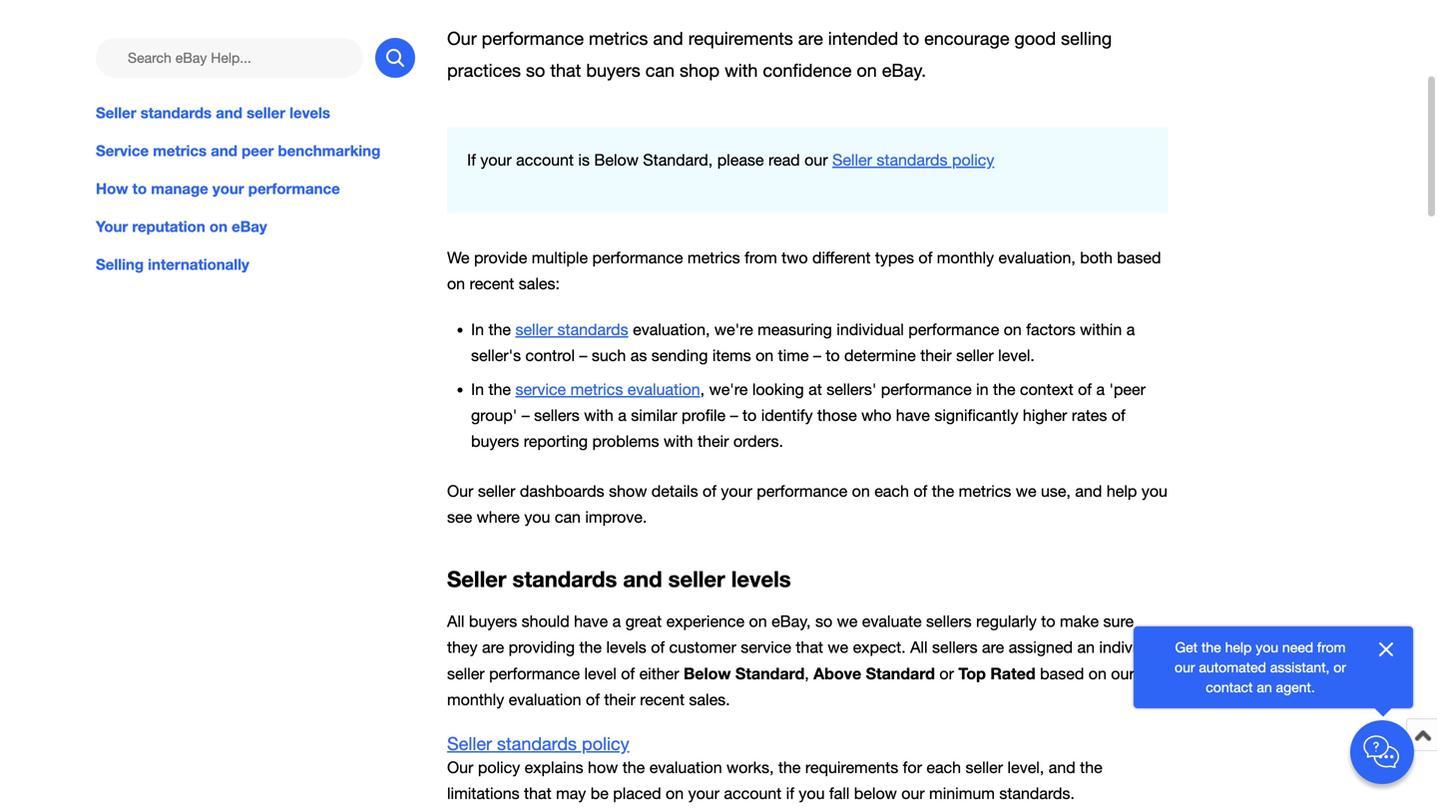 Task type: locate. For each thing, give the bounding box(es) containing it.
we inside our seller dashboards show details of your performance on each of the metrics we use, and help you see where you can improve.
[[1016, 482, 1037, 501]]

our performance metrics and requirements are intended to encourage good selling practices so that buyers can shop with confidence on ebay.
[[447, 28, 1112, 81]]

seller inside the seller standards policy our policy explains how the evaluation works, the requirements for each seller level, and the limitations that may be placed on your account if you fall below our minimum standards.
[[966, 758, 1003, 777]]

assigned
[[1009, 638, 1073, 657]]

on down we
[[447, 274, 465, 293]]

1 horizontal spatial from
[[1318, 639, 1346, 656]]

0 horizontal spatial seller standards policy link
[[447, 734, 630, 754]]

from inside get the help you need from our automated assistant, or contact an agent.
[[1318, 639, 1346, 656]]

their down level
[[604, 691, 636, 709]]

their inside , we're looking at sellers' performance in the context of a 'peer group' – sellers with a similar profile – to identify those who have significantly higher rates of buyers reporting problems with their orders.
[[698, 432, 729, 451]]

our inside the seller standards policy our policy explains how the evaluation works, the requirements for each seller level, and the limitations that may be placed on your account if you fall below our minimum standards.
[[902, 785, 925, 803]]

a inside all buyers should have a great experience on ebay, so we evaluate sellers regularly to make sure they are providing the levels of customer service that we expect. all sellers are assigned an individual seller performance level of either
[[613, 612, 621, 631]]

their
[[921, 346, 952, 365], [698, 432, 729, 451], [604, 691, 636, 709]]

agent.
[[1276, 679, 1315, 696]]

0 horizontal spatial requirements
[[689, 28, 793, 49]]

1 horizontal spatial requirements
[[805, 758, 899, 777]]

each
[[875, 482, 909, 501], [927, 758, 961, 777]]

have right who on the right bottom of page
[[896, 406, 930, 425]]

1 horizontal spatial ,
[[805, 665, 809, 683]]

1 horizontal spatial monthly
[[937, 248, 994, 267]]

–
[[579, 346, 587, 365], [814, 346, 822, 365], [522, 406, 530, 425], [730, 406, 738, 425]]

requirements up fall
[[805, 758, 899, 777]]

evaluation, left both at the right
[[999, 248, 1076, 267]]

with
[[725, 60, 758, 81], [584, 406, 614, 425], [664, 432, 693, 451]]

in for in the seller standards
[[471, 320, 484, 339]]

0 horizontal spatial levels
[[290, 104, 330, 122]]

different
[[813, 248, 871, 267]]

we
[[1016, 482, 1037, 501], [837, 612, 858, 631], [828, 638, 849, 657]]

we up expect.
[[837, 612, 858, 631]]

our down sure
[[1111, 665, 1135, 683]]

and inside the seller standards policy our policy explains how the evaluation works, the requirements for each seller level, and the limitations that may be placed on your account if you fall below our minimum standards.
[[1049, 758, 1076, 777]]

each down who on the right bottom of page
[[875, 482, 909, 501]]

0 vertical spatial individual
[[837, 320, 904, 339]]

your right placed
[[688, 785, 720, 803]]

1 vertical spatial individual
[[1100, 638, 1167, 657]]

based
[[1117, 248, 1162, 267], [1040, 665, 1084, 683]]

seller standards and seller levels up "service metrics and peer benchmarking"
[[96, 104, 330, 122]]

to right how
[[132, 180, 147, 198]]

group'
[[471, 406, 517, 425]]

our up see
[[447, 482, 474, 501]]

so right ebay,
[[816, 612, 833, 631]]

level
[[584, 665, 617, 683]]

1 vertical spatial evaluation
[[509, 691, 582, 709]]

0 horizontal spatial help
[[1107, 482, 1137, 501]]

our seller dashboards show details of your performance on each of the metrics we use, and help you see where you can improve.
[[447, 482, 1168, 527]]

1 horizontal spatial service
[[741, 638, 792, 657]]

3 our from the top
[[447, 758, 474, 777]]

seller up the experience in the bottom of the page
[[668, 566, 725, 593]]

standards.
[[1000, 785, 1075, 803]]

0 vertical spatial evaluation
[[628, 380, 700, 399]]

1 vertical spatial levels
[[731, 566, 791, 593]]

seller inside all buyers should have a great experience on ebay, so we evaluate sellers regularly to make sure they are providing the levels of customer service that we expect. all sellers are assigned an individual seller performance level of either
[[447, 665, 485, 683]]

1 horizontal spatial each
[[927, 758, 961, 777]]

to inside 'link'
[[132, 180, 147, 198]]

to up the assigned
[[1042, 612, 1056, 631]]

be
[[591, 785, 609, 803]]

1 vertical spatial an
[[1257, 679, 1273, 696]]

you down dashboards
[[524, 508, 550, 527]]

sellers right evaluate
[[926, 612, 972, 631]]

2 standard from the left
[[866, 664, 935, 683]]

recent down the either
[[640, 691, 685, 709]]

if
[[467, 150, 476, 169]]

a inside evaluation, we're measuring individual performance on factors within a seller's control – such as sending items on time – to determine their seller level.
[[1127, 320, 1135, 339]]

help up automated
[[1226, 639, 1252, 656]]

above
[[814, 664, 862, 683]]

on left ebay,
[[749, 612, 767, 631]]

and right use,
[[1076, 482, 1103, 501]]

0 horizontal spatial standard
[[736, 664, 805, 683]]

evaluation
[[628, 380, 700, 399], [509, 691, 582, 709], [650, 758, 722, 777]]

so inside all buyers should have a great experience on ebay, so we evaluate sellers regularly to make sure they are providing the levels of customer service that we expect. all sellers are assigned an individual seller performance level of either
[[816, 612, 833, 631]]

2 in from the top
[[471, 380, 484, 399]]

a left 'peer
[[1097, 380, 1105, 399]]

so
[[526, 60, 545, 81], [816, 612, 833, 631]]

standards up service
[[140, 104, 212, 122]]

1 vertical spatial so
[[816, 612, 833, 631]]

or inside below standard , above standard or top rated
[[940, 665, 954, 683]]

below
[[854, 785, 897, 803]]

how
[[96, 180, 128, 198]]

1 horizontal spatial can
[[646, 60, 675, 81]]

to inside all buyers should have a great experience on ebay, so we evaluate sellers regularly to make sure they are providing the levels of customer service that we expect. all sellers are assigned an individual seller performance level of either
[[1042, 612, 1056, 631]]

we're for ,
[[709, 380, 748, 399]]

1 vertical spatial policy
[[582, 734, 630, 754]]

1 vertical spatial account
[[724, 785, 782, 803]]

an
[[1078, 638, 1095, 657], [1257, 679, 1273, 696]]

requirements inside "our performance metrics and requirements are intended to encourage good selling practices so that buyers can shop with confidence on ebay."
[[689, 28, 793, 49]]

in the service metrics evaluation
[[471, 380, 700, 399]]

evaluation up placed
[[650, 758, 722, 777]]

1 vertical spatial have
[[574, 612, 608, 631]]

1 horizontal spatial policy
[[582, 734, 630, 754]]

performance inside we provide multiple performance metrics from two different types of monthly evaluation, both based on recent sales:
[[592, 248, 683, 267]]

the
[[489, 320, 511, 339], [489, 380, 511, 399], [993, 380, 1016, 399], [932, 482, 955, 501], [579, 638, 602, 657], [1202, 639, 1222, 656], [623, 758, 645, 777], [779, 758, 801, 777], [1080, 758, 1103, 777]]

0 horizontal spatial ,
[[700, 380, 705, 399]]

1 vertical spatial that
[[796, 638, 824, 657]]

2 vertical spatial evaluation
[[650, 758, 722, 777]]

on up level. on the top right of page
[[1004, 320, 1022, 339]]

metrics inside service metrics and peer benchmarking link
[[153, 142, 207, 160]]

1 vertical spatial their
[[698, 432, 729, 451]]

seller up the limitations
[[447, 734, 492, 754]]

1 horizontal spatial levels
[[606, 638, 647, 657]]

0 vertical spatial ,
[[700, 380, 705, 399]]

each right for at the right bottom
[[927, 758, 961, 777]]

on left time
[[756, 346, 774, 365]]

performance left in
[[881, 380, 972, 399]]

0 vertical spatial we're
[[715, 320, 753, 339]]

can left shop
[[646, 60, 675, 81]]

performance inside all buyers should have a great experience on ebay, so we evaluate sellers regularly to make sure they are providing the levels of customer service that we expect. all sellers are assigned an individual seller performance level of either
[[489, 665, 580, 683]]

we're down items
[[709, 380, 748, 399]]

our inside our seller dashboards show details of your performance on each of the metrics we use, and help you see where you can improve.
[[447, 482, 474, 501]]

seller right read
[[833, 150, 872, 169]]

the up level
[[579, 638, 602, 657]]

with down service metrics evaluation link
[[584, 406, 614, 425]]

standards down ebay.
[[877, 150, 948, 169]]

2 vertical spatial that
[[524, 785, 552, 803]]

performance inside "our performance metrics and requirements are intended to encourage good selling practices so that buyers can shop with confidence on ebay."
[[482, 28, 584, 49]]

levels up benchmarking
[[290, 104, 330, 122]]

see
[[447, 508, 472, 527]]

you left need
[[1256, 639, 1279, 656]]

the up placed
[[623, 758, 645, 777]]

sellers up top
[[932, 638, 978, 657]]

1 vertical spatial service
[[741, 638, 792, 657]]

show
[[609, 482, 647, 501]]

time
[[778, 346, 809, 365]]

account
[[516, 150, 574, 169], [724, 785, 782, 803]]

and inside "our performance metrics and requirements are intended to encourage good selling practices so that buyers can shop with confidence on ebay."
[[653, 28, 684, 49]]

1 horizontal spatial seller standards policy link
[[833, 150, 995, 169]]

2 vertical spatial sellers
[[932, 638, 978, 657]]

of inside we provide multiple performance metrics from two different types of monthly evaluation, both based on recent sales:
[[919, 248, 933, 267]]

recent down provide
[[470, 274, 514, 293]]

0 horizontal spatial are
[[482, 638, 504, 657]]

how to manage your performance
[[96, 180, 340, 198]]

standard down expect.
[[866, 664, 935, 683]]

evaluation, up the sending
[[633, 320, 710, 339]]

0 horizontal spatial have
[[574, 612, 608, 631]]

standard down ebay,
[[736, 664, 805, 683]]

on inside our seller dashboards show details of your performance on each of the metrics we use, and help you see where you can improve.
[[852, 482, 870, 501]]

in up group'
[[471, 380, 484, 399]]

evaluation,
[[999, 248, 1076, 267], [633, 320, 710, 339]]

1 horizontal spatial an
[[1257, 679, 1273, 696]]

their inside 'based on our monthly evaluation of their recent sales.'
[[604, 691, 636, 709]]

2 vertical spatial levels
[[606, 638, 647, 657]]

context
[[1020, 380, 1074, 399]]

Search eBay Help... text field
[[96, 38, 363, 78]]

that right practices
[[550, 60, 581, 81]]

levels inside all buyers should have a great experience on ebay, so we evaluate sellers regularly to make sure they are providing the levels of customer service that we expect. all sellers are assigned an individual seller performance level of either
[[606, 638, 647, 657]]

and
[[653, 28, 684, 49], [216, 104, 243, 122], [211, 142, 238, 160], [1076, 482, 1103, 501], [623, 566, 662, 593], [1049, 758, 1076, 777]]

evaluation inside the seller standards policy our policy explains how the evaluation works, the requirements for each seller level, and the limitations that may be placed on your account if you fall below our minimum standards.
[[650, 758, 722, 777]]

get the help you need from our automated assistant, or contact an agent. tooltip
[[1166, 638, 1356, 698]]

regularly
[[976, 612, 1037, 631]]

seller down they
[[447, 665, 485, 683]]

performance up practices
[[482, 28, 584, 49]]

seller standards and seller levels
[[96, 104, 330, 122], [447, 566, 791, 593]]

2 horizontal spatial their
[[921, 346, 952, 365]]

you
[[1142, 482, 1168, 501], [524, 508, 550, 527], [1256, 639, 1279, 656], [799, 785, 825, 803]]

with right shop
[[725, 60, 758, 81]]

looking
[[753, 380, 804, 399]]

0 horizontal spatial an
[[1078, 638, 1095, 657]]

0 vertical spatial service
[[516, 380, 566, 399]]

our up practices
[[447, 28, 477, 49]]

1 vertical spatial from
[[1318, 639, 1346, 656]]

seller
[[247, 104, 285, 122], [516, 320, 553, 339], [956, 346, 994, 365], [478, 482, 516, 501], [668, 566, 725, 593], [447, 665, 485, 683], [966, 758, 1003, 777]]

in up seller's
[[471, 320, 484, 339]]

our inside "our performance metrics and requirements are intended to encourage good selling practices so that buyers can shop with confidence on ebay."
[[447, 28, 477, 49]]

our down for at the right bottom
[[902, 785, 925, 803]]

should
[[522, 612, 570, 631]]

2 horizontal spatial levels
[[731, 566, 791, 593]]

1 vertical spatial in
[[471, 380, 484, 399]]

1 horizontal spatial their
[[698, 432, 729, 451]]

we
[[447, 248, 470, 267]]

in
[[471, 320, 484, 339], [471, 380, 484, 399]]

0 horizontal spatial account
[[516, 150, 574, 169]]

we're inside evaluation, we're measuring individual performance on factors within a seller's control – such as sending items on time – to determine their seller level.
[[715, 320, 753, 339]]

that down ebay,
[[796, 638, 824, 657]]

recent inside 'based on our monthly evaluation of their recent sales.'
[[640, 691, 685, 709]]

0 vertical spatial our
[[447, 28, 477, 49]]

0 horizontal spatial each
[[875, 482, 909, 501]]

metrics inside our seller dashboards show details of your performance on each of the metrics we use, and help you see where you can improve.
[[959, 482, 1012, 501]]

1 horizontal spatial or
[[1334, 659, 1347, 676]]

individual down sure
[[1100, 638, 1167, 657]]

seller standards policy link up explains
[[447, 734, 630, 754]]

from right need
[[1318, 639, 1346, 656]]

to inside evaluation, we're measuring individual performance on factors within a seller's control – such as sending items on time – to determine their seller level.
[[826, 346, 840, 365]]

0 vertical spatial evaluation,
[[999, 248, 1076, 267]]

can inside our seller dashboards show details of your performance on each of the metrics we use, and help you see where you can improve.
[[555, 508, 581, 527]]

– right time
[[814, 346, 822, 365]]

0 vertical spatial recent
[[470, 274, 514, 293]]

0 vertical spatial from
[[745, 248, 777, 267]]

0 vertical spatial so
[[526, 60, 545, 81]]

1 vertical spatial we're
[[709, 380, 748, 399]]

multiple
[[532, 248, 588, 267]]

are right they
[[482, 638, 504, 657]]

levels up ebay,
[[731, 566, 791, 593]]

2 vertical spatial their
[[604, 691, 636, 709]]

metrics inside we provide multiple performance metrics from two different types of monthly evaluation, both based on recent sales:
[[688, 248, 740, 267]]

our for our seller dashboards show details of your performance on each of the metrics we use, and help you see where you can improve.
[[447, 482, 474, 501]]

1 vertical spatial sellers
[[926, 612, 972, 631]]

1 vertical spatial all
[[911, 638, 928, 657]]

0 vertical spatial sellers
[[534, 406, 580, 425]]

we're inside , we're looking at sellers' performance in the context of a 'peer group' – sellers with a similar profile – to identify those who have significantly higher rates of buyers reporting problems with their orders.
[[709, 380, 748, 399]]

buyers inside all buyers should have a great experience on ebay, so we evaluate sellers regularly to make sure they are providing the levels of customer service that we expect. all sellers are assigned an individual seller performance level of either
[[469, 612, 517, 631]]

1 in from the top
[[471, 320, 484, 339]]

monthly
[[937, 248, 994, 267], [447, 691, 504, 709]]

our inside the seller standards policy our policy explains how the evaluation works, the requirements for each seller level, and the limitations that may be placed on your account if you fall below our minimum standards.
[[447, 758, 474, 777]]

, inside below standard , above standard or top rated
[[805, 665, 809, 683]]

0 vertical spatial monthly
[[937, 248, 994, 267]]

1 our from the top
[[447, 28, 477, 49]]

1 vertical spatial each
[[927, 758, 961, 777]]

peer
[[242, 142, 274, 160]]

0 horizontal spatial evaluation,
[[633, 320, 710, 339]]

identify
[[761, 406, 813, 425]]

service inside all buyers should have a great experience on ebay, so we evaluate sellers regularly to make sure they are providing the levels of customer service that we expect. all sellers are assigned an individual seller performance level of either
[[741, 638, 792, 657]]

their down profile
[[698, 432, 729, 451]]

performance down orders.
[[757, 482, 848, 501]]

to up ebay.
[[904, 28, 920, 49]]

seller down see
[[447, 566, 507, 593]]

2 horizontal spatial with
[[725, 60, 758, 81]]

1 horizontal spatial so
[[816, 612, 833, 631]]

1 horizontal spatial recent
[[640, 691, 685, 709]]

1 horizontal spatial account
[[724, 785, 782, 803]]

to up sellers'
[[826, 346, 840, 365]]

your down orders.
[[721, 482, 753, 501]]

1 vertical spatial ,
[[805, 665, 809, 683]]

their inside evaluation, we're measuring individual performance on factors within a seller's control – such as sending items on time – to determine their seller level.
[[921, 346, 952, 365]]

buyers up they
[[469, 612, 517, 631]]

on inside all buyers should have a great experience on ebay, so we evaluate sellers regularly to make sure they are providing the levels of customer service that we expect. all sellers are assigned an individual seller performance level of either
[[749, 612, 767, 631]]

2 vertical spatial we
[[828, 638, 849, 657]]

our up the limitations
[[447, 758, 474, 777]]

metrics inside "our performance metrics and requirements are intended to encourage good selling practices so that buyers can shop with confidence on ebay."
[[589, 28, 648, 49]]

levels
[[290, 104, 330, 122], [731, 566, 791, 593], [606, 638, 647, 657]]

your inside the seller standards policy our policy explains how the evaluation works, the requirements for each seller level, and the limitations that may be placed on your account if you fall below our minimum standards.
[[688, 785, 720, 803]]

performance inside , we're looking at sellers' performance in the context of a 'peer group' – sellers with a similar profile – to identify those who have significantly higher rates of buyers reporting problems with their orders.
[[881, 380, 972, 399]]

0 vertical spatial account
[[516, 150, 574, 169]]

monthly down they
[[447, 691, 504, 709]]

0 vertical spatial with
[[725, 60, 758, 81]]

performance up in
[[909, 320, 1000, 339]]

2 our from the top
[[447, 482, 474, 501]]

service
[[516, 380, 566, 399], [741, 638, 792, 657]]

service down ebay,
[[741, 638, 792, 657]]

your inside our seller dashboards show details of your performance on each of the metrics we use, and help you see where you can improve.
[[721, 482, 753, 501]]

measuring
[[758, 320, 832, 339]]

based right both at the right
[[1117, 248, 1162, 267]]

0 horizontal spatial their
[[604, 691, 636, 709]]

requirements up shop
[[689, 28, 793, 49]]

seller standards and seller levels up great
[[447, 566, 791, 593]]

or right assistant,
[[1334, 659, 1347, 676]]

the down significantly
[[932, 482, 955, 501]]

an down make
[[1078, 638, 1095, 657]]

if your account is below standard, please read our seller standards policy
[[467, 150, 995, 169]]

2 vertical spatial with
[[664, 432, 693, 451]]

0 vertical spatial have
[[896, 406, 930, 425]]

account left is
[[516, 150, 574, 169]]

performance down benchmarking
[[248, 180, 340, 198]]

or inside get the help you need from our automated assistant, or contact an agent.
[[1334, 659, 1347, 676]]

all up they
[[447, 612, 465, 631]]

standards
[[140, 104, 212, 122], [877, 150, 948, 169], [558, 320, 629, 339], [513, 566, 617, 593], [497, 734, 577, 754]]

your right the if
[[481, 150, 512, 169]]

can down dashboards
[[555, 508, 581, 527]]

selling internationally
[[96, 256, 249, 274]]

1 horizontal spatial evaluation,
[[999, 248, 1076, 267]]

on down who on the right bottom of page
[[852, 482, 870, 501]]

with down similar
[[664, 432, 693, 451]]

recent inside we provide multiple performance metrics from two different types of monthly evaluation, both based on recent sales:
[[470, 274, 514, 293]]

1 vertical spatial monthly
[[447, 691, 504, 709]]

0 horizontal spatial recent
[[470, 274, 514, 293]]

we're
[[715, 320, 753, 339], [709, 380, 748, 399]]

account inside the seller standards policy our policy explains how the evaluation works, the requirements for each seller level, and the limitations that may be placed on your account if you fall below our minimum standards.
[[724, 785, 782, 803]]

a
[[1127, 320, 1135, 339], [1097, 380, 1105, 399], [618, 406, 627, 425], [613, 612, 621, 631]]

1 horizontal spatial based
[[1117, 248, 1162, 267]]

that inside the seller standards policy our policy explains how the evaluation works, the requirements for each seller level, and the limitations that may be placed on your account if you fall below our minimum standards.
[[524, 785, 552, 803]]

1 horizontal spatial have
[[896, 406, 930, 425]]

seller's
[[471, 346, 521, 365]]

0 vertical spatial in
[[471, 320, 484, 339]]

1 horizontal spatial all
[[911, 638, 928, 657]]

our inside get the help you need from our automated assistant, or contact an agent.
[[1175, 659, 1195, 676]]

0 vertical spatial help
[[1107, 482, 1137, 501]]

that
[[550, 60, 581, 81], [796, 638, 824, 657], [524, 785, 552, 803]]

standards up explains
[[497, 734, 577, 754]]

standard
[[736, 664, 805, 683], [866, 664, 935, 683]]

service down control
[[516, 380, 566, 399]]

0 vertical spatial each
[[875, 482, 909, 501]]

on
[[857, 60, 877, 81], [210, 218, 228, 236], [447, 274, 465, 293], [1004, 320, 1022, 339], [756, 346, 774, 365], [852, 482, 870, 501], [749, 612, 767, 631], [1089, 665, 1107, 683], [666, 785, 684, 803]]

0 horizontal spatial seller standards and seller levels
[[96, 104, 330, 122]]

recent
[[470, 274, 514, 293], [640, 691, 685, 709]]

rated
[[991, 664, 1036, 683]]

0 horizontal spatial or
[[940, 665, 954, 683]]

in for in the service metrics evaluation
[[471, 380, 484, 399]]

our down "get"
[[1175, 659, 1195, 676]]

evaluation up similar
[[628, 380, 700, 399]]

0 vertical spatial seller standards policy link
[[833, 150, 995, 169]]

0 vertical spatial all
[[447, 612, 465, 631]]

0 horizontal spatial from
[[745, 248, 777, 267]]

service metrics and peer benchmarking
[[96, 142, 381, 160]]

use,
[[1041, 482, 1071, 501]]

0 horizontal spatial so
[[526, 60, 545, 81]]

2 vertical spatial our
[[447, 758, 474, 777]]

have inside all buyers should have a great experience on ebay, so we evaluate sellers regularly to make sure they are providing the levels of customer service that we expect. all sellers are assigned an individual seller performance level of either
[[574, 612, 608, 631]]

the inside , we're looking at sellers' performance in the context of a 'peer group' – sellers with a similar profile – to identify those who have significantly higher rates of buyers reporting problems with their orders.
[[993, 380, 1016, 399]]

from inside we provide multiple performance metrics from two different types of monthly evaluation, both based on recent sales:
[[745, 248, 777, 267]]

have right should
[[574, 612, 608, 631]]

so inside "our performance metrics and requirements are intended to encourage good selling practices so that buyers can shop with confidence on ebay."
[[526, 60, 545, 81]]

selling internationally link
[[96, 254, 415, 276]]

1 vertical spatial seller standards and seller levels
[[447, 566, 791, 593]]

help inside get the help you need from our automated assistant, or contact an agent.
[[1226, 639, 1252, 656]]

on right placed
[[666, 785, 684, 803]]

1 vertical spatial our
[[447, 482, 474, 501]]

control
[[526, 346, 575, 365]]

1 vertical spatial based
[[1040, 665, 1084, 683]]

on inside the seller standards policy our policy explains how the evaluation works, the requirements for each seller level, and the limitations that may be placed on your account if you fall below our minimum standards.
[[666, 785, 684, 803]]

your inside 'link'
[[213, 180, 244, 198]]

evaluation down providing
[[509, 691, 582, 709]]

evaluation inside 'based on our monthly evaluation of their recent sales.'
[[509, 691, 582, 709]]

service metrics and peer benchmarking link
[[96, 140, 415, 162]]

individual inside evaluation, we're measuring individual performance on factors within a seller's control – such as sending items on time – to determine their seller level.
[[837, 320, 904, 339]]

sellers'
[[827, 380, 877, 399]]

sales:
[[519, 274, 560, 293]]

how to manage your performance link
[[96, 178, 415, 200]]

1 horizontal spatial with
[[664, 432, 693, 451]]

have
[[896, 406, 930, 425], [574, 612, 608, 631]]



Task type: describe. For each thing, give the bounding box(es) containing it.
0 horizontal spatial service
[[516, 380, 566, 399]]

improve.
[[585, 508, 647, 527]]

help inside our seller dashboards show details of your performance on each of the metrics we use, and help you see where you can improve.
[[1107, 482, 1137, 501]]

evaluation, inside evaluation, we're measuring individual performance on factors within a seller's control – such as sending items on time – to determine their seller level.
[[633, 320, 710, 339]]

1 vertical spatial below
[[684, 664, 731, 683]]

evaluate
[[862, 612, 922, 631]]

, inside , we're looking at sellers' performance in the context of a 'peer group' – sellers with a similar profile – to identify those who have significantly higher rates of buyers reporting problems with their orders.
[[700, 380, 705, 399]]

0 vertical spatial seller standards and seller levels
[[96, 104, 330, 122]]

2 horizontal spatial policy
[[952, 150, 995, 169]]

good
[[1015, 28, 1056, 49]]

you inside the seller standards policy our policy explains how the evaluation works, the requirements for each seller level, and the limitations that may be placed on your account if you fall below our minimum standards.
[[799, 785, 825, 803]]

make
[[1060, 612, 1099, 631]]

within
[[1080, 320, 1122, 339]]

seller inside our seller dashboards show details of your performance on each of the metrics we use, and help you see where you can improve.
[[478, 482, 516, 501]]

either
[[640, 665, 679, 683]]

1 vertical spatial seller standards policy link
[[447, 734, 630, 754]]

seller inside evaluation, we're measuring individual performance on factors within a seller's control – such as sending items on time – to determine their seller level.
[[956, 346, 994, 365]]

minimum
[[929, 785, 995, 803]]

placed
[[613, 785, 661, 803]]

are inside "our performance metrics and requirements are intended to encourage good selling practices so that buyers can shop with confidence on ebay."
[[798, 28, 823, 49]]

your
[[96, 218, 128, 236]]

level,
[[1008, 758, 1045, 777]]

sales.
[[689, 691, 730, 709]]

to inside , we're looking at sellers' performance in the context of a 'peer group' – sellers with a similar profile – to identify those who have significantly higher rates of buyers reporting problems with their orders.
[[743, 406, 757, 425]]

all buyers should have a great experience on ebay, so we evaluate sellers regularly to make sure they are providing the levels of customer service that we expect. all sellers are assigned an individual seller performance level of either
[[447, 612, 1167, 683]]

limitations
[[447, 785, 520, 803]]

for
[[903, 758, 922, 777]]

a up problems
[[618, 406, 627, 425]]

similar
[[631, 406, 677, 425]]

monthly inside we provide multiple performance metrics from two different types of monthly evaluation, both based on recent sales:
[[937, 248, 994, 267]]

individual inside all buyers should have a great experience on ebay, so we evaluate sellers regularly to make sure they are providing the levels of customer service that we expect. all sellers are assigned an individual seller performance level of either
[[1100, 638, 1167, 657]]

orders.
[[734, 432, 784, 451]]

assistant,
[[1271, 659, 1330, 676]]

and up great
[[623, 566, 662, 593]]

buyers inside "our performance metrics and requirements are intended to encourage good selling practices so that buyers can shop with confidence on ebay."
[[586, 60, 641, 81]]

have inside , we're looking at sellers' performance in the context of a 'peer group' – sellers with a similar profile – to identify those who have significantly higher rates of buyers reporting problems with their orders.
[[896, 406, 930, 425]]

seller up control
[[516, 320, 553, 339]]

standards up should
[[513, 566, 617, 593]]

items
[[713, 346, 751, 365]]

the up seller's
[[489, 320, 511, 339]]

of inside 'based on our monthly evaluation of their recent sales.'
[[586, 691, 600, 709]]

with inside "our performance metrics and requirements are intended to encourage good selling practices so that buyers can shop with confidence on ebay."
[[725, 60, 758, 81]]

based on our monthly evaluation of their recent sales.
[[447, 665, 1135, 709]]

each inside our seller dashboards show details of your performance on each of the metrics we use, and help you see where you can improve.
[[875, 482, 909, 501]]

performance inside our seller dashboards show details of your performance on each of the metrics we use, and help you see where you can improve.
[[757, 482, 848, 501]]

and up "service metrics and peer benchmarking"
[[216, 104, 243, 122]]

encourage
[[925, 28, 1010, 49]]

1 vertical spatial we
[[837, 612, 858, 631]]

below standard , above standard or top rated
[[684, 664, 1036, 683]]

benchmarking
[[278, 142, 381, 160]]

evaluation for monthly
[[509, 691, 582, 709]]

expect.
[[853, 638, 906, 657]]

an inside all buyers should have a great experience on ebay, so we evaluate sellers regularly to make sure they are providing the levels of customer service that we expect. all sellers are assigned an individual seller performance level of either
[[1078, 638, 1095, 657]]

we provide multiple performance metrics from two different types of monthly evaluation, both based on recent sales:
[[447, 248, 1162, 293]]

works,
[[727, 758, 774, 777]]

get
[[1176, 639, 1198, 656]]

each inside the seller standards policy our policy explains how the evaluation works, the requirements for each seller level, and the limitations that may be placed on your account if you fall below our minimum standards.
[[927, 758, 961, 777]]

selling
[[1061, 28, 1112, 49]]

who
[[862, 406, 892, 425]]

the inside get the help you need from our automated assistant, or contact an agent.
[[1202, 639, 1222, 656]]

the up group'
[[489, 380, 511, 399]]

dashboards
[[520, 482, 605, 501]]

on left ebay
[[210, 218, 228, 236]]

and left peer
[[211, 142, 238, 160]]

such
[[592, 346, 626, 365]]

– left such
[[579, 346, 587, 365]]

seller standards and seller levels link
[[96, 102, 415, 124]]

on inside 'based on our monthly evaluation of their recent sales.'
[[1089, 665, 1107, 683]]

rates
[[1072, 406, 1108, 425]]

significantly
[[935, 406, 1019, 425]]

1 vertical spatial with
[[584, 406, 614, 425]]

our for our performance metrics and requirements are intended to encourage good selling practices so that buyers can shop with confidence on ebay.
[[447, 28, 477, 49]]

seller inside the seller standards policy our policy explains how the evaluation works, the requirements for each seller level, and the limitations that may be placed on your account if you fall below our minimum standards.
[[447, 734, 492, 754]]

need
[[1283, 639, 1314, 656]]

confidence
[[763, 60, 852, 81]]

level.
[[998, 346, 1035, 365]]

may
[[556, 785, 586, 803]]

provide
[[474, 248, 527, 267]]

those
[[818, 406, 857, 425]]

based inside we provide multiple performance metrics from two different types of monthly evaluation, both based on recent sales:
[[1117, 248, 1162, 267]]

on inside we provide multiple performance metrics from two different types of monthly evaluation, both based on recent sales:
[[447, 274, 465, 293]]

experience
[[666, 612, 745, 631]]

1 horizontal spatial seller standards and seller levels
[[447, 566, 791, 593]]

that inside all buyers should have a great experience on ebay, so we evaluate sellers regularly to make sure they are providing the levels of customer service that we expect. all sellers are assigned an individual seller performance level of either
[[796, 638, 824, 657]]

that inside "our performance metrics and requirements are intended to encourage good selling practices so that buyers can shop with confidence on ebay."
[[550, 60, 581, 81]]

you inside get the help you need from our automated assistant, or contact an agent.
[[1256, 639, 1279, 656]]

is
[[578, 150, 590, 169]]

fall
[[830, 785, 850, 803]]

seller up peer
[[247, 104, 285, 122]]

– right profile
[[730, 406, 738, 425]]

– right group'
[[522, 406, 530, 425]]

sending
[[652, 346, 708, 365]]

you right use,
[[1142, 482, 1168, 501]]

the inside our seller dashboards show details of your performance on each of the metrics we use, and help you see where you can improve.
[[932, 482, 955, 501]]

2 horizontal spatial are
[[982, 638, 1005, 657]]

and inside our seller dashboards show details of your performance on each of the metrics we use, and help you see where you can improve.
[[1076, 482, 1103, 501]]

higher
[[1023, 406, 1068, 425]]

please
[[717, 150, 764, 169]]

standards up such
[[558, 320, 629, 339]]

if
[[786, 785, 795, 803]]

your reputation on ebay
[[96, 218, 267, 236]]

automated
[[1199, 659, 1267, 676]]

we're for evaluation,
[[715, 320, 753, 339]]

2 vertical spatial policy
[[478, 758, 520, 777]]

can inside "our performance metrics and requirements are intended to encourage good selling practices so that buyers can shop with confidence on ebay."
[[646, 60, 675, 81]]

internationally
[[148, 256, 249, 274]]

our right read
[[805, 150, 828, 169]]

factors
[[1027, 320, 1076, 339]]

sellers inside , we're looking at sellers' performance in the context of a 'peer group' – sellers with a similar profile – to identify those who have significantly higher rates of buyers reporting problems with their orders.
[[534, 406, 580, 425]]

as
[[631, 346, 647, 365]]

manage
[[151, 180, 208, 198]]

ebay.
[[882, 60, 927, 81]]

our inside 'based on our monthly evaluation of their recent sales.'
[[1111, 665, 1135, 683]]

the up if
[[779, 758, 801, 777]]

from for metrics
[[745, 248, 777, 267]]

reporting
[[524, 432, 588, 451]]

on inside "our performance metrics and requirements are intended to encourage good selling practices so that buyers can shop with confidence on ebay."
[[857, 60, 877, 81]]

they
[[447, 638, 478, 657]]

ebay
[[232, 218, 267, 236]]

customer
[[669, 638, 737, 657]]

intended
[[828, 28, 899, 49]]

performance inside 'link'
[[248, 180, 340, 198]]

1 standard from the left
[[736, 664, 805, 683]]

where
[[477, 508, 520, 527]]

types
[[875, 248, 914, 267]]

standards inside the seller standards policy our policy explains how the evaluation works, the requirements for each seller level, and the limitations that may be placed on your account if you fall below our minimum standards.
[[497, 734, 577, 754]]

the inside all buyers should have a great experience on ebay, so we evaluate sellers regularly to make sure they are providing the levels of customer service that we expect. all sellers are assigned an individual seller performance level of either
[[579, 638, 602, 657]]

two
[[782, 248, 808, 267]]

based inside 'based on our monthly evaluation of their recent sales.'
[[1040, 665, 1084, 683]]

an inside get the help you need from our automated assistant, or contact an agent.
[[1257, 679, 1273, 696]]

service
[[96, 142, 149, 160]]

profile
[[682, 406, 726, 425]]

performance inside evaluation, we're measuring individual performance on factors within a seller's control – such as sending items on time – to determine their seller level.
[[909, 320, 1000, 339]]

to inside "our performance metrics and requirements are intended to encourage good selling practices so that buyers can shop with confidence on ebay."
[[904, 28, 920, 49]]

'peer
[[1110, 380, 1146, 399]]

buyers inside , we're looking at sellers' performance in the context of a 'peer group' – sellers with a similar profile – to identify those who have significantly higher rates of buyers reporting problems with their orders.
[[471, 432, 519, 451]]

top
[[959, 664, 986, 683]]

determine
[[845, 346, 916, 365]]

0 horizontal spatial below
[[594, 150, 639, 169]]

requirements inside the seller standards policy our policy explains how the evaluation works, the requirements for each seller level, and the limitations that may be placed on your account if you fall below our minimum standards.
[[805, 758, 899, 777]]

seller up service
[[96, 104, 136, 122]]

ebay,
[[772, 612, 811, 631]]

details
[[652, 482, 698, 501]]

get the help you need from our automated assistant, or contact an agent.
[[1175, 639, 1347, 696]]

evaluation for metrics
[[628, 380, 700, 399]]

in
[[976, 380, 989, 399]]

explains
[[525, 758, 584, 777]]

from for need
[[1318, 639, 1346, 656]]

evaluation, inside we provide multiple performance metrics from two different types of monthly evaluation, both based on recent sales:
[[999, 248, 1076, 267]]

both
[[1080, 248, 1113, 267]]

contact
[[1206, 679, 1253, 696]]

problems
[[592, 432, 659, 451]]

monthly inside 'based on our monthly evaluation of their recent sales.'
[[447, 691, 504, 709]]

providing
[[509, 638, 575, 657]]

read
[[769, 150, 800, 169]]

your reputation on ebay link
[[96, 216, 415, 238]]

0 vertical spatial levels
[[290, 104, 330, 122]]

the right level, at the right bottom of the page
[[1080, 758, 1103, 777]]

standard,
[[643, 150, 713, 169]]



Task type: vqa. For each thing, say whether or not it's contained in the screenshot.
the Case
no



